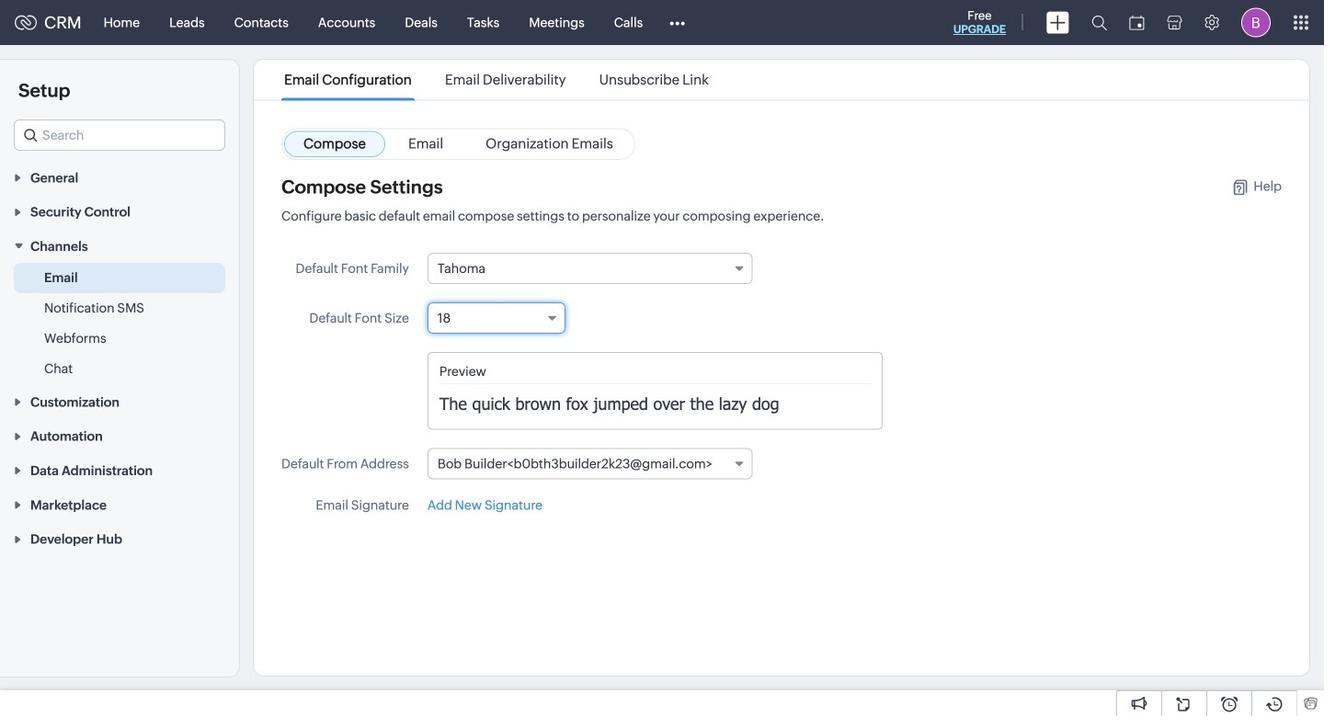 Task type: vqa. For each thing, say whether or not it's contained in the screenshot.
CALENDAR icon
yes



Task type: describe. For each thing, give the bounding box(es) containing it.
none field "search"
[[14, 120, 225, 151]]

search image
[[1091, 15, 1107, 30]]

search element
[[1080, 0, 1118, 45]]

Search text field
[[15, 120, 224, 150]]



Task type: locate. For each thing, give the bounding box(es) containing it.
profile element
[[1230, 0, 1282, 45]]

create menu image
[[1046, 11, 1069, 34]]

calendar image
[[1129, 15, 1145, 30]]

logo image
[[15, 15, 37, 30]]

region
[[0, 263, 239, 384]]

profile image
[[1241, 8, 1271, 37]]

list
[[268, 60, 726, 100]]

None field
[[14, 120, 225, 151], [427, 253, 753, 284], [427, 303, 565, 334], [427, 448, 753, 480], [427, 253, 753, 284], [427, 303, 565, 334], [427, 448, 753, 480]]

Other Modules field
[[658, 8, 697, 37]]

create menu element
[[1035, 0, 1080, 45]]



